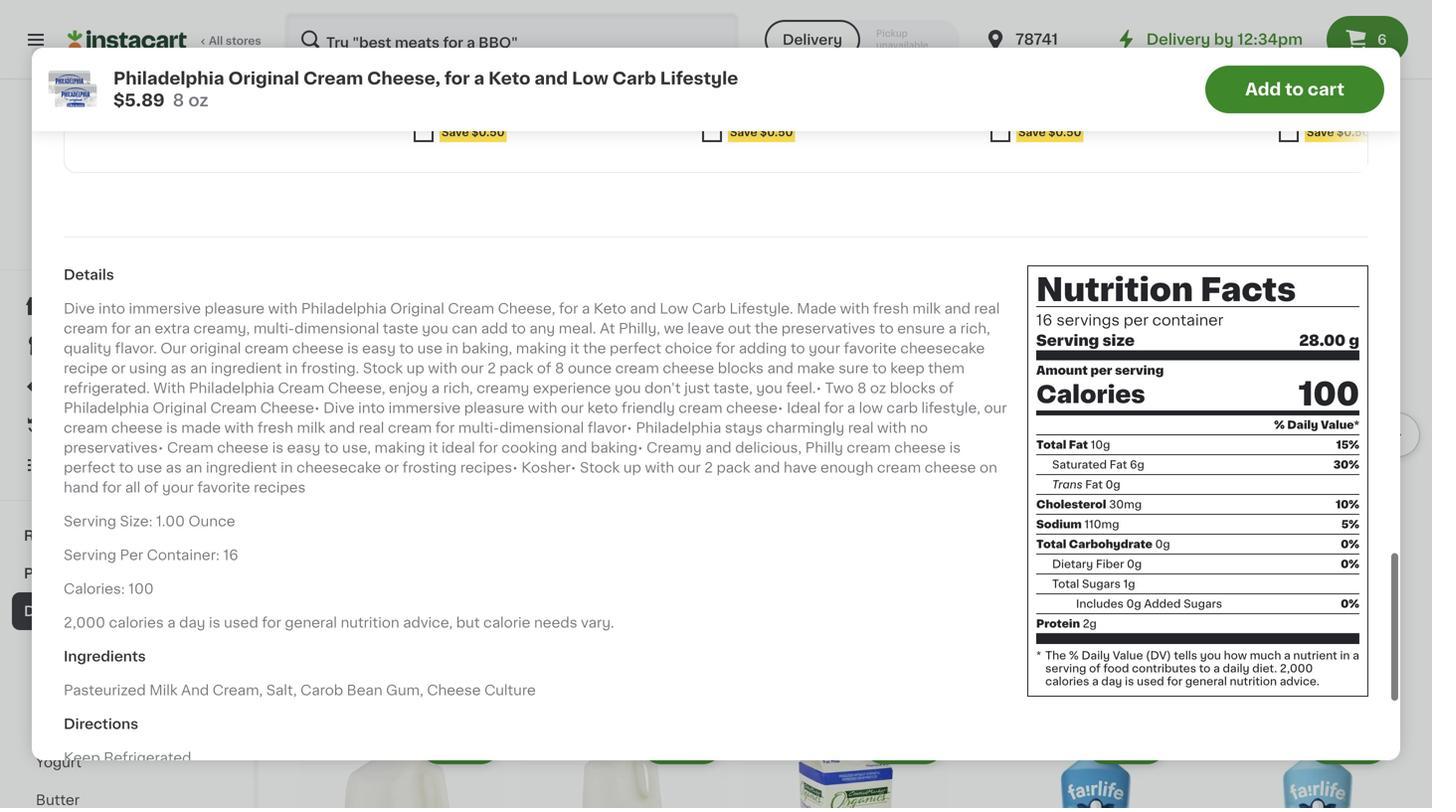 Task type: describe. For each thing, give the bounding box(es) containing it.
philadelphia up creamy
[[636, 421, 721, 435]]

at
[[600, 322, 615, 336]]

eligible for philadelphia original cream cheese
[[1211, 587, 1252, 597]]

hand
[[64, 481, 99, 495]]

0 horizontal spatial eggs
[[36, 718, 71, 732]]

1 horizontal spatial your
[[809, 342, 840, 356]]

cream up quality
[[64, 322, 108, 336]]

cheese left 'on' at the right
[[925, 461, 976, 475]]

our down baking,
[[461, 362, 484, 376]]

preservatives•
[[64, 441, 164, 455]]

details
[[64, 268, 114, 282]]

and down "delicious,"
[[754, 461, 780, 475]]

value
[[1113, 650, 1143, 661]]

cheese, inside philadelphia original cream cheese, for a keto and low carb lifestyle $5.89 8 oz
[[367, 70, 441, 87]]

creamy,
[[194, 322, 250, 336]]

for up 'ideal'
[[435, 421, 455, 435]]

sure
[[839, 362, 869, 376]]

produce link
[[12, 555, 242, 593]]

general inside * the % daily value (dv) tells you how much a nutrient in a serving of food contributes to a daily diet. 2,000 calories a day is used for general nutrition advice.
[[1185, 676, 1227, 687]]

original inside the 3 philadelphia original cream cheese 8 oz
[[1275, 507, 1330, 521]]

0 horizontal spatial up
[[407, 362, 424, 376]]

0 horizontal spatial sugars
[[1082, 579, 1121, 590]]

heart for follow your heart dairy-free american slices 7 oz
[[1360, 2, 1400, 16]]

a up meal.
[[582, 302, 590, 316]]

made
[[181, 421, 221, 435]]

1 horizontal spatial rich,
[[960, 322, 990, 336]]

spend for philadelphia original cream cheese
[[1188, 569, 1225, 580]]

add button for philadelphia original whipped cream cheese spread
[[1088, 270, 1165, 306]]

lists
[[56, 459, 90, 472]]

them
[[928, 362, 965, 376]]

a down produce link at left
[[167, 616, 176, 630]]

fat for saturated
[[1110, 459, 1127, 470]]

adding
[[739, 342, 787, 356]]

save $0.50 button for follow your heart dairy-free american slices
[[1277, 116, 1410, 152]]

low inside philadelphia original cream cheese, for a keto and low carb lifestyle $5.89 8 oz
[[572, 70, 609, 87]]

to down taste
[[399, 342, 414, 356]]

for left all
[[102, 481, 122, 495]]

taste
[[383, 322, 418, 336]]

serving for serving per container: 16
[[64, 549, 116, 563]]

1 horizontal spatial 2
[[704, 461, 713, 475]]

day inside * the % daily value (dv) tells you how much a nutrient in a serving of food contributes to a daily diet. 2,000 calories a day is used for general nutrition advice.
[[1101, 676, 1122, 687]]

28.00
[[1299, 334, 1346, 348]]

2 horizontal spatial milk
[[298, 667, 345, 688]]

yogurt link
[[12, 744, 242, 782]]

you up 'friendly'
[[615, 382, 641, 396]]

calorie
[[483, 616, 531, 630]]

cheese down made
[[217, 441, 269, 455]]

follow your heart dairy-free american slices 7 oz
[[1277, 2, 1400, 72]]

0 horizontal spatial used
[[224, 616, 258, 630]]

3 save from the left
[[1019, 127, 1046, 138]]

1.00
[[156, 515, 185, 529]]

is inside * the % daily value (dv) tells you how much a nutrient in a serving of food contributes to a daily diet. 2,000 calories a day is used for general nutrition advice.
[[1125, 676, 1134, 687]]

0 vertical spatial pleasure
[[205, 302, 265, 316]]

cream up don't
[[615, 362, 659, 376]]

dairy inside follow your heart shredded mozzarella style dairy free cheese, gluten free, vegan
[[412, 62, 449, 76]]

philadelphia up taste
[[301, 302, 387, 316]]

taste,
[[714, 382, 753, 396]]

6g
[[1130, 459, 1145, 470]]

1 vertical spatial ingredient
[[206, 461, 277, 475]]

1 horizontal spatial real
[[848, 421, 874, 435]]

2,000 inside * the % daily value (dv) tells you how much a nutrient in a serving of food contributes to a daily diet. 2,000 calories a day is used for general nutrition advice.
[[1280, 663, 1313, 674]]

3 save $0.50 button from the left
[[989, 116, 1122, 152]]

1 horizontal spatial all
[[209, 35, 223, 46]]

0% for includes 0g added sugars
[[1341, 599, 1360, 610]]

1 vertical spatial or
[[385, 461, 399, 475]]

deals link
[[12, 366, 242, 406]]

eligible inside button
[[323, 606, 364, 617]]

$ button
[[298, 264, 504, 580]]

added
[[1144, 599, 1181, 610]]

sodium 110mg
[[1036, 519, 1119, 530]]

cheese up the frosting.
[[292, 342, 344, 356]]

just
[[684, 382, 710, 396]]

to up make
[[791, 342, 805, 356]]

philadelphia inside the 3 philadelphia original cream cheese 8 oz
[[1186, 507, 1272, 521]]

oz inside philadelphia original cream cheese, for a keto and low carb lifestyle $5.89 8 oz
[[188, 92, 209, 109]]

preservatives
[[782, 322, 876, 336]]

original
[[190, 342, 241, 356]]

total fat 10g
[[1036, 439, 1110, 450]]

heart for follow your heart shredded mozzarella style dairy free cheese, gluten free, vegan
[[495, 2, 534, 16]]

tells
[[1174, 650, 1198, 661]]

7 inside follow your heart dairy-free american slices 7 oz
[[1277, 61, 1283, 72]]

carb inside dive into immersive pleasure with philadelphia original cream cheese, for a keto and low carb lifestyle.  made with fresh milk and real cream for an extra creamy, multi-dimensional taste you can add to any meal.  at philly, we leave out the preservatives to ensure a rich, quality flavor.  our original cream cheese is easy to use in baking, making it the perfect choice for adding to your favorite cheesecake recipe or using as an ingredient in frosting.  stock up with our 2 pack of 8 ounce cream cheese blocks and make sure to keep them refrigerated.  with philadelphia cream cheese, enjoy a rich, creamy experience you don't just taste, you feel.• two 8 oz blocks of philadelphia original cream cheese• dive into immersive pleasure with our keto friendly cream cheese• ideal for a low carb lifestyle, our cream cheese is made with fresh milk and real cream for multi-dimensional flavor• philadelphia stays charmingly real with no preservatives• cream cheese is easy to use, making it ideal for cooking and baking• creamy and delicious, philly cream cheese is perfect to use as an ingredient in cheesecake or frosting recipes• kosher• stock up with our 2 pack and have enough cream cheese on hand for all of your favorite recipes
[[692, 302, 726, 316]]

for up salt, at left bottom
[[262, 616, 281, 630]]

8 down sure
[[857, 382, 867, 396]]

save for philadelphia original whipped cream cheese spread
[[1033, 589, 1059, 599]]

1 horizontal spatial blocks
[[890, 382, 936, 396]]

have
[[784, 461, 817, 475]]

philadelphia down original
[[189, 382, 274, 396]]

nutrition facts
[[1036, 275, 1296, 306]]

shop link
[[12, 286, 242, 326]]

serving for serving size: 1.00 ounce
[[64, 515, 116, 529]]

2 horizontal spatial add
[[1348, 281, 1377, 295]]

free down vegan,
[[751, 82, 782, 96]]

1 horizontal spatial serving
[[1115, 365, 1164, 376]]

1 horizontal spatial sugars
[[1184, 599, 1222, 610]]

and up kosher•
[[561, 441, 587, 455]]

to right sure
[[872, 362, 887, 376]]

cheese up "preservatives•"
[[111, 421, 163, 435]]

per for amount
[[1091, 365, 1113, 376]]

3 save $0.50 from the left
[[1019, 127, 1082, 138]]

in left the frosting.
[[285, 362, 298, 376]]

is left made
[[166, 421, 178, 435]]

daily inside * the % daily value (dv) tells you how much a nutrient in a serving of food contributes to a daily diet. 2,000 calories a day is used for general nutrition advice.
[[1082, 650, 1110, 661]]

flavor•
[[588, 421, 632, 435]]

2 vertical spatial an
[[185, 461, 202, 475]]

0 vertical spatial into
[[98, 302, 125, 316]]

1 vertical spatial dairy & eggs
[[24, 605, 117, 619]]

a down 2g
[[1092, 676, 1099, 687]]

$0.50 for follow your heart shredded cheddar style dairy free cheese, vegan, gluten free
[[760, 127, 793, 138]]

view for view more
[[1304, 671, 1338, 685]]

cheese•
[[726, 402, 783, 415]]

fiber
[[1096, 559, 1124, 570]]

oz left vegan,
[[709, 61, 722, 72]]

% inside * the % daily value (dv) tells you how much a nutrient in a serving of food contributes to a daily diet. 2,000 calories a day is used for general nutrition advice.
[[1069, 650, 1079, 661]]

a right enjoy
[[431, 382, 440, 396]]

is up and
[[209, 616, 220, 630]]

spend $32, save $5 see eligible items for philadelphia original whipped cream cheese spread
[[964, 589, 1076, 617]]

cheese link
[[12, 668, 242, 706]]

cheese right gum,
[[427, 684, 481, 698]]

0 horizontal spatial milk
[[36, 643, 64, 656]]

7 oz for follow your heart shredded cheddar style dairy free cheese, vegan, gluten free
[[700, 61, 722, 72]]

slices
[[1347, 42, 1389, 56]]

container:
[[147, 549, 220, 563]]

1 horizontal spatial cheesecake
[[900, 342, 985, 356]]

much
[[1250, 650, 1281, 661]]

for down two
[[824, 402, 844, 415]]

on
[[980, 461, 998, 475]]

spend for philadelphia original whipped cream cheese spread
[[966, 589, 1003, 599]]

creamy
[[477, 382, 529, 396]]

pasteurized milk and cream, salt, carob bean gum, cheese culture
[[64, 684, 536, 698]]

1 horizontal spatial into
[[358, 402, 385, 415]]

sodium
[[1036, 519, 1082, 530]]

vegan
[[500, 82, 544, 96]]

your for mozzarella
[[460, 2, 491, 16]]

0 horizontal spatial all
[[111, 87, 125, 98]]

all stores link
[[68, 12, 263, 68]]

0 horizontal spatial stock
[[363, 362, 403, 376]]

to left any on the top left of page
[[511, 322, 526, 336]]

cheese, down the frosting.
[[328, 382, 385, 396]]

$32, for philadelphia original cream cheese
[[1228, 569, 1252, 580]]

cream up "preservatives•"
[[64, 421, 108, 435]]

cheese•
[[260, 402, 320, 415]]

free down cheddar
[[781, 42, 812, 56]]

enough
[[821, 461, 874, 475]]

0 horizontal spatial general
[[285, 616, 337, 630]]

and up ensure
[[944, 302, 971, 316]]

follow for follow your heart shredded mozzarella style dairy free cheese, gluten free, vegan
[[412, 2, 457, 16]]

is down "lifestyle," at right
[[949, 441, 961, 455]]

servings per container
[[1057, 313, 1224, 328]]

oz inside dive into immersive pleasure with philadelphia original cream cheese, for a keto and low carb lifestyle.  made with fresh milk and real cream for an extra creamy, multi-dimensional taste you can add to any meal.  at philly, we leave out the preservatives to ensure a rich, quality flavor.  our original cream cheese is easy to use in baking, making it the perfect choice for adding to your favorite cheesecake recipe or using as an ingredient in frosting.  stock up with our 2 pack of 8 ounce cream cheese blocks and make sure to keep them refrigerated.  with philadelphia cream cheese, enjoy a rich, creamy experience you don't just taste, you feel.• two 8 oz blocks of philadelphia original cream cheese• dive into immersive pleasure with our keto friendly cream cheese• ideal for a low carb lifestyle, our cream cheese is made with fresh milk and real cream for multi-dimensional flavor• philadelphia stays charmingly real with no preservatives• cream cheese is easy to use, making it ideal for cooking and baking• creamy and delicious, philly cream cheese is perfect to use as an ingredient in cheesecake or frosting recipes• kosher• stock up with our 2 pack and have enough cream cheese on hand for all of your favorite recipes
[[870, 382, 886, 396]]

a right ensure
[[949, 322, 957, 336]]

0 vertical spatial dimensional
[[295, 322, 379, 336]]

ounce
[[568, 362, 612, 376]]

a left daily
[[1214, 663, 1220, 674]]

our right "lifestyle," at right
[[984, 402, 1007, 415]]

0 vertical spatial %
[[1274, 420, 1285, 431]]

eligible for philadelphia original whipped cream cheese spread
[[989, 606, 1030, 617]]

culture
[[484, 684, 536, 698]]

see for philadelphia original cream cheese
[[1186, 587, 1208, 597]]

2 vertical spatial it
[[429, 441, 438, 455]]

cream down the creamy,
[[245, 342, 289, 356]]

and down stays
[[705, 441, 732, 455]]

0 vertical spatial milk
[[913, 302, 941, 316]]

1 horizontal spatial use
[[417, 342, 443, 356]]

$5 for philadelphia original whipped cream cheese spread
[[1062, 589, 1076, 599]]

product group containing follow your heart dairy-free american slices
[[1130, 0, 1410, 156]]

1 vertical spatial as
[[166, 461, 182, 475]]

use,
[[342, 441, 371, 455]]

1 vertical spatial cheesecake
[[297, 461, 381, 475]]

2 vertical spatial total
[[1052, 579, 1079, 590]]

0 vertical spatial eggs
[[419, 105, 495, 133]]

1 horizontal spatial the
[[755, 322, 778, 336]]

0 horizontal spatial &
[[66, 605, 78, 619]]

0 horizontal spatial real
[[359, 421, 384, 435]]

for up meal.
[[559, 302, 578, 316]]

ensure
[[897, 322, 945, 336]]

is up the frosting.
[[347, 342, 359, 356]]

* the % daily value (dv) tells you how much a nutrient in a serving of food contributes to a daily diet. 2,000 calories a day is used for general nutrition advice.
[[1036, 650, 1359, 687]]

6
[[1378, 33, 1387, 47]]

0 vertical spatial or
[[111, 362, 126, 376]]

gluten inside follow your heart shredded mozzarella style dairy free cheese, gluten free, vegan
[[412, 82, 459, 96]]

fat for trans
[[1085, 479, 1103, 490]]

0 horizontal spatial fresh
[[257, 421, 293, 435]]

cream down no
[[877, 461, 921, 475]]

cream up enough
[[847, 441, 891, 455]]

serving size
[[1036, 334, 1135, 348]]

more
[[1341, 671, 1379, 685]]

save for philadelphia original cream cheese
[[1255, 569, 1281, 580]]

frosting
[[403, 461, 457, 475]]

1 horizontal spatial dairy & eggs
[[298, 105, 495, 133]]

for inside * the % daily value (dv) tells you how much a nutrient in a serving of food contributes to a daily diet. 2,000 calories a day is used for general nutrition advice.
[[1167, 676, 1183, 687]]

you left the can
[[422, 322, 448, 336]]

1 horizontal spatial 100
[[1299, 379, 1360, 410]]

total for saturated fat 6g
[[1036, 439, 1067, 450]]

includes 0g added sugars
[[1076, 599, 1222, 610]]

for up recipes•
[[479, 441, 498, 455]]

oz inside follow your heart dairy-free american slices 7 oz
[[1286, 61, 1299, 72]]

to up all
[[119, 461, 133, 475]]

keep
[[64, 752, 100, 766]]

1 vertical spatial nsored
[[1354, 155, 1392, 166]]

with
[[153, 382, 185, 396]]

1 0% from the top
[[1341, 539, 1360, 550]]

butter
[[36, 794, 80, 808]]

1 horizontal spatial easy
[[362, 342, 396, 356]]

diet.
[[1252, 663, 1277, 674]]

oz down mozzarella
[[421, 61, 434, 72]]

style for gluten
[[700, 42, 736, 56]]

in up recipes
[[281, 461, 293, 475]]

1 vertical spatial easy
[[287, 441, 321, 455]]

0% for dietary fiber
[[1341, 559, 1360, 570]]

0 horizontal spatial milk
[[297, 421, 325, 435]]

heart for follow your heart shredded cheddar style dairy free cheese, vegan, gluten free
[[783, 2, 823, 16]]

experience
[[533, 382, 611, 396]]

deals
[[56, 379, 97, 393]]

1 horizontal spatial making
[[516, 342, 567, 356]]

free,
[[462, 82, 497, 96]]

1 vertical spatial dimensional
[[499, 421, 584, 435]]

buy it again
[[56, 419, 140, 433]]

delicious,
[[735, 441, 802, 455]]

1 vertical spatial pack
[[717, 461, 750, 475]]

our down the experience
[[561, 402, 584, 415]]

3 philadelphia original cream cheese 8 oz
[[1186, 481, 1380, 557]]

and down adding
[[767, 362, 794, 376]]

0 vertical spatial calories
[[109, 616, 164, 630]]

0 vertical spatial ingredient
[[211, 362, 282, 376]]

servings
[[1057, 313, 1120, 328]]

can
[[452, 322, 478, 336]]

10g
[[1091, 439, 1110, 450]]

1 vertical spatial the
[[583, 342, 606, 356]]

save $0.50 for follow your heart dairy-free american slices
[[1307, 127, 1370, 138]]

1 vertical spatial up
[[623, 461, 641, 475]]

1 horizontal spatial 16
[[1036, 313, 1053, 328]]

by
[[1214, 32, 1234, 47]]

2 horizontal spatial real
[[974, 302, 1000, 316]]

a left low
[[847, 402, 855, 415]]

baking,
[[462, 342, 512, 356]]

bean
[[347, 684, 383, 698]]

view more
[[1304, 671, 1379, 685]]

0 horizontal spatial multi-
[[253, 322, 295, 336]]

0 horizontal spatial add
[[1126, 281, 1155, 295]]

0 vertical spatial 2,000
[[64, 616, 105, 630]]

delivery by 12:34pm link
[[1115, 28, 1303, 52]]

1 vertical spatial 100
[[128, 583, 154, 596]]

quality
[[64, 342, 111, 356]]

0g down 1g
[[1127, 599, 1141, 610]]

you up cheese•
[[756, 382, 783, 396]]

a right much
[[1284, 650, 1291, 661]]

0g for trans fat 0g
[[1106, 479, 1121, 490]]

cheese down no
[[894, 441, 946, 455]]

save for follow your heart shredded mozzarella style dairy free cheese, gluten free, vegan
[[442, 127, 469, 138]]

instacart logo image
[[68, 28, 187, 52]]

0 vertical spatial as
[[171, 362, 187, 376]]

whipped
[[964, 527, 1027, 541]]

feel.•
[[786, 382, 822, 396]]

view for view all
[[82, 87, 109, 98]]

a up the more
[[1353, 650, 1359, 661]]

1 horizontal spatial stock
[[580, 461, 620, 475]]

0 vertical spatial nsored
[[104, 47, 143, 58]]

and up use,
[[329, 421, 355, 435]]

spread
[[964, 547, 1014, 561]]

0 horizontal spatial your
[[162, 481, 194, 495]]

milk link for view more link
[[298, 666, 345, 689]]

0 horizontal spatial blocks
[[718, 362, 764, 376]]

service type group
[[765, 20, 960, 60]]

keep
[[890, 362, 925, 376]]

cheese down choice
[[663, 362, 714, 376]]

8 up the experience
[[555, 362, 564, 376]]

recipes•
[[460, 461, 518, 475]]

of down them
[[939, 382, 954, 396]]

0 vertical spatial immersive
[[129, 302, 201, 316]]

0 horizontal spatial rich,
[[443, 382, 473, 396]]

in down the can
[[446, 342, 458, 356]]

calories:
[[64, 583, 125, 596]]

$0.50 for follow your heart dairy-free american slices
[[1337, 127, 1370, 138]]

flavor.
[[115, 342, 157, 356]]

original inside philadelphia original cream cheese, for a keto and low carb lifestyle $5.89 8 oz
[[228, 70, 299, 87]]

our down creamy
[[678, 461, 701, 475]]

8 inside the 3 philadelphia original cream cheese 8 oz
[[1186, 546, 1194, 557]]

free inside follow your heart dairy-free american slices 7 oz
[[1321, 22, 1352, 36]]

using
[[129, 362, 167, 376]]

style for free,
[[490, 42, 525, 56]]

per
[[120, 549, 143, 563]]



Task type: locate. For each thing, give the bounding box(es) containing it.
to inside 'button'
[[1285, 81, 1304, 98]]

see for philadelphia original whipped cream cheese spread
[[964, 606, 986, 617]]

0 vertical spatial total
[[1036, 439, 1067, 450]]

of inside * the % daily value (dv) tells you how much a nutrient in a serving of food contributes to a daily diet. 2,000 calories a day is used for general nutrition advice.
[[1089, 663, 1101, 674]]

follow inside follow your heart shredded cheddar style dairy free cheese, vegan, gluten free
[[700, 2, 745, 16]]

save $0.50 for follow your heart shredded mozzarella style dairy free cheese, gluten free, vegan
[[442, 127, 505, 138]]

cheese down the 3
[[1186, 527, 1240, 541]]

0 horizontal spatial daily
[[1082, 650, 1110, 661]]

2 save $0.50 button from the left
[[700, 116, 834, 152]]

see down spread in the right of the page
[[964, 606, 986, 617]]

milk link for cheese link
[[12, 631, 242, 668]]

1 horizontal spatial multi-
[[458, 421, 499, 435]]

1 your from the left
[[460, 2, 491, 16]]

2 shredded from the left
[[700, 22, 769, 36]]

cooking
[[502, 441, 557, 455]]

6 button
[[1327, 16, 1408, 64]]

refrigerated.
[[64, 382, 150, 396]]

cream inside philadelphia original cream cheese, for a keto and low carb lifestyle $5.89 8 oz
[[303, 70, 363, 87]]

1 horizontal spatial immersive
[[389, 402, 461, 415]]

2 down the just
[[704, 461, 713, 475]]

cheddar
[[772, 22, 833, 36]]

1 horizontal spatial fresh
[[873, 302, 909, 316]]

as down our
[[171, 362, 187, 376]]

follow inside follow your heart shredded mozzarella style dairy free cheese, gluten free, vegan
[[412, 2, 457, 16]]

real
[[974, 302, 1000, 316], [359, 421, 384, 435], [848, 421, 874, 435]]

0 vertical spatial save
[[1255, 569, 1281, 580]]

to left ensure
[[879, 322, 894, 336]]

buy
[[56, 419, 84, 433]]

pasteurized
[[64, 684, 146, 698]]

carob
[[300, 684, 343, 698]]

gluten inside follow your heart shredded cheddar style dairy free cheese, vegan, gluten free
[[700, 82, 747, 96]]

total carbohydrate 0g
[[1036, 539, 1170, 550]]

total for dietary fiber 0g
[[1036, 539, 1067, 550]]

0 horizontal spatial spend
[[966, 589, 1003, 599]]

of up the experience
[[537, 362, 551, 376]]

3 $0.50 from the left
[[1049, 127, 1082, 138]]

items for philadelphia original cream cheese
[[1254, 587, 1286, 597]]

used inside * the % daily value (dv) tells you how much a nutrient in a serving of food contributes to a daily diet. 2,000 calories a day is used for general nutrition advice.
[[1137, 676, 1164, 687]]

nutrition left the advice, at left
[[341, 616, 400, 630]]

lifestyle.
[[730, 302, 793, 316]]

dive
[[64, 302, 95, 316], [323, 402, 355, 415]]

1 vertical spatial perfect
[[64, 461, 115, 475]]

None search field
[[284, 12, 739, 68]]

to inside * the % daily value (dv) tells you how much a nutrient in a serving of food contributes to a daily diet. 2,000 calories a day is used for general nutrition advice.
[[1199, 663, 1211, 674]]

1 horizontal spatial nsored
[[1354, 155, 1392, 166]]

cream down enjoy
[[388, 421, 432, 435]]

save down the 3 philadelphia original cream cheese 8 oz
[[1255, 569, 1281, 580]]

1 vertical spatial making
[[375, 441, 425, 455]]

for down contributes
[[1167, 676, 1183, 687]]

$5 for philadelphia original cream cheese
[[1284, 569, 1298, 580]]

30%
[[1334, 459, 1360, 470]]

philadelphia inside philadelphia original cream cheese, for a keto and low carb lifestyle $5.89 8 oz
[[113, 70, 224, 87]]

0g right carbohydrate
[[1155, 539, 1170, 550]]

cheese, for mozzarella
[[487, 62, 545, 76]]

kosher•
[[521, 461, 576, 475]]

shredded up 'lifestyle'
[[700, 22, 769, 36]]

7 up add to cart
[[1277, 61, 1283, 72]]

fresh up ensure
[[873, 302, 909, 316]]

immersive
[[129, 302, 201, 316], [389, 402, 461, 415]]

an down original
[[190, 362, 207, 376]]

0 vertical spatial cheesecake
[[900, 342, 985, 356]]

use up all
[[137, 461, 162, 475]]

0 vertical spatial it
[[570, 342, 580, 356]]

0 horizontal spatial 2,000
[[64, 616, 105, 630]]

0 vertical spatial pack
[[500, 362, 533, 376]]

add inside 'button'
[[1245, 81, 1281, 98]]

easy
[[362, 342, 396, 356], [287, 441, 321, 455]]

items inside button
[[366, 606, 398, 617]]

keto inside dive into immersive pleasure with philadelphia original cream cheese, for a keto and low carb lifestyle.  made with fresh milk and real cream for an extra creamy, multi-dimensional taste you can add to any meal.  at philly, we leave out the preservatives to ensure a rich, quality flavor.  our original cream cheese is easy to use in baking, making it the perfect choice for adding to your favorite cheesecake recipe or using as an ingredient in frosting.  stock up with our 2 pack of 8 ounce cream cheese blocks and make sure to keep them refrigerated.  with philadelphia cream cheese, enjoy a rich, creamy experience you don't just taste, you feel.• two 8 oz blocks of philadelphia original cream cheese• dive into immersive pleasure with our keto friendly cream cheese• ideal for a low carb lifestyle, our cream cheese is made with fresh milk and real cream for multi-dimensional flavor• philadelphia stays charmingly real with no preservatives• cream cheese is easy to use, making it ideal for cooking and baking• creamy and delicious, philly cream cheese is perfect to use as an ingredient in cheesecake or frosting recipes• kosher• stock up with our 2 pack and have enough cream cheese on hand for all of your favorite recipes
[[594, 302, 626, 316]]

nutrition inside * the % daily value (dv) tells you how much a nutrient in a serving of food contributes to a daily diet. 2,000 calories a day is used for general nutrition advice.
[[1230, 676, 1277, 687]]

easy up $
[[287, 441, 321, 455]]

save for follow your heart dairy-free american slices
[[1307, 127, 1334, 138]]

delivery by 12:34pm
[[1147, 32, 1303, 47]]

0 vertical spatial making
[[516, 342, 567, 356]]

7 for follow your heart shredded mozzarella style dairy free cheese, gluten free, vegan
[[412, 61, 418, 72]]

add button
[[1088, 270, 1165, 306], [1310, 270, 1387, 306]]

cream inside philadelphia original whipped cream cheese spread
[[1031, 527, 1077, 541]]

trans fat 0g
[[1052, 479, 1121, 490]]

3 follow from the left
[[1277, 2, 1322, 16]]

1 horizontal spatial dive
[[323, 402, 355, 415]]

heart inside follow your heart dairy-free american slices 7 oz
[[1360, 2, 1400, 16]]

serving for serving size
[[1036, 334, 1099, 348]]

carb
[[887, 402, 918, 415]]

milk
[[913, 302, 941, 316], [297, 421, 325, 435]]

7 oz for follow your heart shredded mozzarella style dairy free cheese, gluten free, vegan
[[412, 61, 434, 72]]

product group containing follow your heart shredded cheddar style dairy free cheese, vegan, gluten free
[[553, 0, 834, 156]]

7 left vegan,
[[700, 61, 707, 72]]

low
[[572, 70, 609, 87], [660, 302, 688, 316]]

your inside follow your heart shredded mozzarella style dairy free cheese, gluten free, vegan
[[460, 2, 491, 16]]

item carousel region
[[298, 256, 1420, 634]]

we
[[664, 322, 684, 336]]

ideal
[[787, 402, 821, 415]]

save $0.50 button down vegan,
[[700, 116, 834, 152]]

dive down details
[[64, 302, 95, 316]]

and up philly,
[[630, 302, 656, 316]]

0 vertical spatial daily
[[1287, 420, 1318, 431]]

2,000 down calories:
[[64, 616, 105, 630]]

0 horizontal spatial carb
[[612, 70, 656, 87]]

serving inside * the % daily value (dv) tells you how much a nutrient in a serving of food contributes to a daily diet. 2,000 calories a day is used for general nutrition advice.
[[1046, 663, 1087, 674]]

shredded for cheddar
[[700, 22, 769, 36]]

butter link
[[12, 782, 242, 809]]

fresh
[[873, 302, 909, 316], [257, 421, 293, 435]]

2 $0.50 from the left
[[760, 127, 793, 138]]

total sugars 1g
[[1052, 579, 1135, 590]]

perfect up hand
[[64, 461, 115, 475]]

cheesecake down use,
[[297, 461, 381, 475]]

1 vertical spatial favorite
[[197, 481, 250, 495]]

save $0.50 button for follow your heart shredded mozzarella style dairy free cheese, gluten free, vegan
[[412, 116, 545, 152]]

dietary fiber 0g
[[1052, 559, 1142, 570]]

eggs down free, in the left top of the page
[[419, 105, 495, 133]]

3 0% from the top
[[1341, 599, 1360, 610]]

calories down the calories: 100
[[109, 616, 164, 630]]

serving up calories:
[[64, 549, 116, 563]]

1 vertical spatial blocks
[[890, 382, 936, 396]]

you
[[422, 322, 448, 336], [615, 382, 641, 396], [756, 382, 783, 396], [1200, 650, 1221, 661]]

0 vertical spatial dairy & eggs
[[298, 105, 495, 133]]

pack down "delicious,"
[[717, 461, 750, 475]]

dietary
[[1052, 559, 1093, 570]]

0 horizontal spatial 16
[[223, 549, 238, 563]]

cheese, inside follow your heart shredded mozzarella style dairy free cheese, gluten free, vegan
[[487, 62, 545, 76]]

1 vertical spatial all
[[111, 87, 125, 98]]

3 heart from the left
[[1360, 2, 1400, 16]]

add button for philadelphia original cream cheese
[[1310, 270, 1387, 306]]

style up 'lifestyle'
[[700, 42, 736, 56]]

1 7 from the left
[[412, 61, 418, 72]]

you inside * the % daily value (dv) tells you how much a nutrient in a serving of food contributes to a daily diet. 2,000 calories a day is used for general nutrition advice.
[[1200, 650, 1221, 661]]

0 vertical spatial dive
[[64, 302, 95, 316]]

shredded for mozzarella
[[412, 22, 480, 36]]

heart
[[495, 2, 534, 16], [783, 2, 823, 16], [1360, 2, 1400, 16]]

2,000 calories a day is used for general nutrition advice, but calorie needs vary.
[[64, 616, 614, 630]]

see up "pasteurized milk and cream, salt, carob bean gum, cheese culture"
[[298, 606, 320, 617]]

keep refrigerated.
[[64, 752, 195, 766]]

cheese
[[1081, 527, 1135, 541], [1186, 527, 1240, 541], [36, 680, 90, 694], [427, 684, 481, 698]]

per up calories on the right of the page
[[1091, 365, 1113, 376]]

$4.69 element
[[964, 478, 1170, 504]]

1 horizontal spatial view
[[1304, 671, 1338, 685]]

0 horizontal spatial dairy & eggs
[[24, 605, 117, 619]]

$0.50 down 78741 popup button on the top
[[1049, 127, 1082, 138]]

0 horizontal spatial your
[[460, 2, 491, 16]]

or up refrigerated.
[[111, 362, 126, 376]]

1 horizontal spatial gluten
[[700, 82, 747, 96]]

0 vertical spatial 100
[[1299, 379, 1360, 410]]

1 vertical spatial used
[[1137, 676, 1164, 687]]

milk link right salt, at left bottom
[[298, 666, 345, 689]]

$5 down dietary
[[1062, 589, 1076, 599]]

1 add button from the left
[[1088, 270, 1165, 306]]

free inside follow your heart shredded mozzarella style dairy free cheese, gluten free, vegan
[[453, 62, 484, 76]]

a inside philadelphia original cream cheese, for a keto and low carb lifestyle $5.89 8 oz
[[474, 70, 485, 87]]

$0.50 for follow your heart shredded mozzarella style dairy free cheese, gluten free, vegan
[[472, 127, 505, 138]]

1 horizontal spatial dimensional
[[499, 421, 584, 435]]

1 vertical spatial an
[[190, 362, 207, 376]]

making up frosting
[[375, 441, 425, 455]]

1 vertical spatial save
[[1033, 589, 1059, 599]]

product group containing add
[[964, 264, 1170, 620]]

dive into immersive pleasure with philadelphia original cream cheese, for a keto and low carb lifestyle.  made with fresh milk and real cream for an extra creamy, multi-dimensional taste you can add to any meal.  at philly, we leave out the preservatives to ensure a rich, quality flavor.  our original cream cheese is easy to use in baking, making it the perfect choice for adding to your favorite cheesecake recipe or using as an ingredient in frosting.  stock up with our 2 pack of 8 ounce cream cheese blocks and make sure to keep them refrigerated.  with philadelphia cream cheese, enjoy a rich, creamy experience you don't just taste, you feel.• two 8 oz blocks of philadelphia original cream cheese• dive into immersive pleasure with our keto friendly cream cheese• ideal for a low carb lifestyle, our cream cheese is made with fresh milk and real cream for multi-dimensional flavor• philadelphia stays charmingly real with no preservatives• cream cheese is easy to use, making it ideal for cooking and baking• creamy and delicious, philly cream cheese is perfect to use as an ingredient in cheesecake or frosting recipes• kosher• stock up with our 2 pack and have enough cream cheese on hand for all of your favorite recipes
[[64, 302, 1007, 495]]

oz inside the 3 philadelphia original cream cheese 8 oz
[[1197, 546, 1210, 557]]

as
[[171, 362, 187, 376], [166, 461, 182, 475]]

for inside philadelphia original cream cheese, for a keto and low carb lifestyle $5.89 8 oz
[[444, 70, 470, 87]]

7 oz left vegan,
[[700, 61, 722, 72]]

0 horizontal spatial heart
[[495, 2, 534, 16]]

1 save from the left
[[442, 127, 469, 138]]

1 gluten from the left
[[412, 82, 459, 96]]

your inside follow your heart shredded cheddar style dairy free cheese, vegan, gluten free
[[749, 2, 780, 16]]

serving per container: 16
[[64, 549, 238, 563]]

2 horizontal spatial eligible
[[1211, 587, 1252, 597]]

of right all
[[144, 481, 159, 495]]

1 heart from the left
[[495, 2, 534, 16]]

0 horizontal spatial 100
[[128, 583, 154, 596]]

0 vertical spatial &
[[388, 105, 413, 133]]

heart up vegan
[[495, 2, 534, 16]]

2 add button from the left
[[1310, 270, 1387, 306]]

0 horizontal spatial style
[[490, 42, 525, 56]]

save down cart
[[1307, 127, 1334, 138]]

it inside buy it again link
[[87, 419, 97, 433]]

0 horizontal spatial immersive
[[129, 302, 201, 316]]

and inside philadelphia original cream cheese, for a keto and low carb lifestyle $5.89 8 oz
[[534, 70, 568, 87]]

milk left and
[[149, 684, 178, 698]]

cheese, inside follow your heart shredded cheddar style dairy free cheese, vegan, gluten free
[[700, 62, 758, 76]]

view
[[82, 87, 109, 98], [1304, 671, 1338, 685]]

cheese inside cheese link
[[36, 680, 90, 694]]

save $0.50 button for follow your heart shredded cheddar style dairy free cheese, vegan, gluten free
[[700, 116, 834, 152]]

10%
[[1336, 499, 1360, 510]]

product group containing $
[[298, 264, 504, 620]]

2 vertical spatial eggs
[[36, 718, 71, 732]]

use
[[417, 342, 443, 356], [137, 461, 162, 475]]

0 horizontal spatial easy
[[287, 441, 321, 455]]

cheese inside philadelphia original whipped cream cheese spread
[[1081, 527, 1135, 541]]

0g for dietary fiber 0g
[[1127, 559, 1142, 570]]

follow for follow your heart shredded cheddar style dairy free cheese, vegan, gluten free
[[700, 2, 745, 16]]

1 shredded from the left
[[412, 22, 480, 36]]

3 7 from the left
[[1277, 61, 1283, 72]]

nsored
[[104, 47, 143, 58], [1354, 155, 1392, 166]]

product group containing 3
[[1186, 264, 1392, 600]]

milk right salt, at left bottom
[[298, 667, 345, 688]]

for down the out
[[716, 342, 735, 356]]

0 horizontal spatial pleasure
[[205, 302, 265, 316]]

spo nsored
[[82, 47, 143, 58]]

shredded inside follow your heart shredded cheddar style dairy free cheese, vegan, gluten free
[[700, 22, 769, 36]]

2 7 from the left
[[700, 61, 707, 72]]

30mg
[[1109, 499, 1142, 510]]

vegan,
[[761, 62, 809, 76]]

0 vertical spatial easy
[[362, 342, 396, 356]]

calories
[[1036, 383, 1145, 407]]

2 follow from the left
[[700, 2, 745, 16]]

8 inside philadelphia original cream cheese, for a keto and low carb lifestyle $5.89 8 oz
[[173, 92, 184, 109]]

recipes link
[[12, 517, 242, 555]]

general down daily
[[1185, 676, 1227, 687]]

1 horizontal spatial milk
[[149, 684, 178, 698]]

milk link up pasteurized
[[12, 631, 242, 668]]

pleasure down creamy
[[464, 402, 524, 415]]

heart up cheddar
[[783, 2, 823, 16]]

philadelphia inside philadelphia original whipped cream cheese spread
[[964, 507, 1050, 521]]

8 up 'includes 0g added sugars'
[[1186, 546, 1194, 557]]

spend
[[1188, 569, 1225, 580], [966, 589, 1003, 599]]

0 vertical spatial spend
[[1188, 569, 1225, 580]]

nutrient
[[1293, 650, 1338, 661]]

is up recipes
[[272, 441, 284, 455]]

pleasure
[[205, 302, 265, 316], [464, 402, 524, 415]]

$32, for philadelphia original whipped cream cheese spread
[[1006, 589, 1030, 599]]

pack up creamy
[[500, 362, 533, 376]]

1 vertical spatial eggs
[[81, 605, 117, 619]]

$32, down the 3 philadelphia original cream cheese 8 oz
[[1228, 569, 1252, 580]]

add to cart
[[1245, 81, 1345, 98]]

view more link
[[1304, 668, 1392, 687]]

1 horizontal spatial items
[[1032, 606, 1064, 617]]

includes
[[1076, 599, 1124, 610]]

add to cart button
[[1206, 66, 1385, 113]]

total down dietary
[[1052, 579, 1079, 590]]

h-e-b logo image
[[83, 103, 171, 191]]

choice
[[665, 342, 712, 356]]

0 vertical spatial nutrition
[[341, 616, 400, 630]]

0g for total carbohydrate 0g
[[1155, 539, 1170, 550]]

%
[[1274, 420, 1285, 431], [1069, 650, 1079, 661]]

low inside dive into immersive pleasure with philadelphia original cream cheese, for a keto and low carb lifestyle.  made with fresh milk and real cream for an extra creamy, multi-dimensional taste you can add to any meal.  at philly, we leave out the preservatives to ensure a rich, quality flavor.  our original cream cheese is easy to use in baking, making it the perfect choice for adding to your favorite cheesecake recipe or using as an ingredient in frosting.  stock up with our 2 pack of 8 ounce cream cheese blocks and make sure to keep them refrigerated.  with philadelphia cream cheese, enjoy a rich, creamy experience you don't just taste, you feel.• two 8 oz blocks of philadelphia original cream cheese• dive into immersive pleasure with our keto friendly cream cheese• ideal for a low carb lifestyle, our cream cheese is made with fresh milk and real cream for multi-dimensional flavor• philadelphia stays charmingly real with no preservatives• cream cheese is easy to use, making it ideal for cooking and baking• creamy and delicious, philly cream cheese is perfect to use as an ingredient in cheesecake or frosting recipes• kosher• stock up with our 2 pack and have enough cream cheese on hand for all of your favorite recipes
[[660, 302, 688, 316]]

1 save $0.50 button from the left
[[412, 116, 545, 152]]

1 vertical spatial 2,000
[[1280, 663, 1313, 674]]

0 vertical spatial sugars
[[1082, 579, 1121, 590]]

2 save from the left
[[730, 127, 757, 138]]

cream down the just
[[679, 402, 723, 415]]

*
[[1036, 650, 1042, 661]]

any
[[530, 322, 555, 336]]

follow inside follow your heart dairy-free american slices 7 oz
[[1277, 2, 1322, 16]]

oz up add to cart
[[1286, 61, 1299, 72]]

serving down the
[[1046, 663, 1087, 674]]

1 vertical spatial multi-
[[458, 421, 499, 435]]

save $0.50 for follow your heart shredded cheddar style dairy free cheese, vegan, gluten free
[[730, 127, 793, 138]]

1 vertical spatial milk
[[297, 421, 325, 435]]

calories inside * the % daily value (dv) tells you how much a nutrient in a serving of food contributes to a daily diet. 2,000 calories a day is used for general nutrition advice.
[[1046, 676, 1089, 687]]

2 your from the left
[[749, 2, 780, 16]]

delivery inside button
[[783, 33, 842, 47]]

1 follow from the left
[[412, 2, 457, 16]]

your for cheddar
[[749, 2, 780, 16]]

save $0.50 button
[[412, 116, 545, 152], [700, 116, 834, 152], [989, 116, 1122, 152], [1277, 116, 1410, 152]]

gluten
[[412, 82, 459, 96], [700, 82, 747, 96]]

(dv)
[[1146, 650, 1171, 661]]

0 horizontal spatial use
[[137, 461, 162, 475]]

fat down 'saturated fat 6g'
[[1085, 479, 1103, 490]]

4 save $0.50 button from the left
[[1277, 116, 1410, 152]]

fat for total
[[1069, 439, 1088, 450]]

0 vertical spatial 2
[[487, 362, 496, 376]]

cheese, for cheddar
[[700, 62, 758, 76]]

an
[[134, 322, 151, 336], [190, 362, 207, 376], [185, 461, 202, 475]]

4 save from the left
[[1307, 127, 1334, 138]]

oz
[[421, 61, 434, 72], [709, 61, 722, 72], [1286, 61, 1299, 72], [188, 92, 209, 109], [870, 382, 886, 396], [1197, 546, 1210, 557]]

low up "we"
[[660, 302, 688, 316]]

contributes
[[1132, 663, 1197, 674]]

7 oz down mozzarella
[[412, 61, 434, 72]]

4 save $0.50 from the left
[[1307, 127, 1370, 138]]

0 vertical spatial favorite
[[844, 342, 897, 356]]

shredded inside follow your heart shredded mozzarella style dairy free cheese, gluten free, vegan
[[412, 22, 480, 36]]

your inside follow your heart dairy-free american slices 7 oz
[[1326, 2, 1357, 16]]

per for servings
[[1124, 313, 1149, 328]]

milk up ensure
[[913, 302, 941, 316]]

0 vertical spatial day
[[179, 616, 205, 630]]

0 horizontal spatial dive
[[64, 302, 95, 316]]

7 for follow your heart shredded cheddar style dairy free cheese, vegan, gluten free
[[700, 61, 707, 72]]

the up ounce
[[583, 342, 606, 356]]

general
[[285, 616, 337, 630], [1185, 676, 1227, 687]]

cheese up fiber
[[1081, 527, 1135, 541]]

dairy inside follow your heart shredded cheddar style dairy free cheese, vegan, gluten free
[[740, 42, 777, 56]]

the
[[1046, 650, 1066, 661]]

save $0.50 down 78741 popup button on the top
[[1019, 127, 1082, 138]]

milk down the cheese•
[[297, 421, 325, 435]]

2 horizontal spatial see
[[1186, 587, 1208, 597]]

heart up 6
[[1360, 2, 1400, 16]]

carb up leave
[[692, 302, 726, 316]]

0g
[[1106, 479, 1121, 490], [1155, 539, 1170, 550], [1127, 559, 1142, 570], [1127, 599, 1141, 610]]

1 horizontal spatial low
[[660, 302, 688, 316]]

style inside follow your heart shredded cheddar style dairy free cheese, vegan, gluten free
[[700, 42, 736, 56]]

of left the food on the bottom
[[1089, 663, 1101, 674]]

eggs
[[419, 105, 495, 133], [81, 605, 117, 619], [36, 718, 71, 732]]

2 heart from the left
[[783, 2, 823, 16]]

daily
[[1223, 663, 1250, 674]]

and right free, in the left top of the page
[[534, 70, 568, 87]]

out
[[728, 322, 751, 336]]

1 horizontal spatial delivery
[[1147, 32, 1211, 47]]

cheese inside the 3 philadelphia original cream cheese 8 oz
[[1186, 527, 1240, 541]]

2,000
[[64, 616, 105, 630], [1280, 663, 1313, 674]]

items for philadelphia original whipped cream cheese spread
[[1032, 606, 1064, 617]]

1 horizontal spatial or
[[385, 461, 399, 475]]

1 vertical spatial low
[[660, 302, 688, 316]]

0 horizontal spatial 7
[[412, 61, 418, 72]]

delivery left by
[[1147, 32, 1211, 47]]

keto inside philadelphia original cream cheese, for a keto and low carb lifestyle $5.89 8 oz
[[488, 70, 531, 87]]

cream inside the 3 philadelphia original cream cheese 8 oz
[[1333, 507, 1380, 521]]

0 horizontal spatial 2
[[487, 362, 496, 376]]

delivery for delivery by 12:34pm
[[1147, 32, 1211, 47]]

add down 12:34pm
[[1245, 81, 1281, 98]]

1 style from the left
[[490, 42, 525, 56]]

1 horizontal spatial pleasure
[[464, 402, 524, 415]]

sugars
[[1082, 579, 1121, 590], [1184, 599, 1222, 610]]

a down mozzarella
[[474, 70, 485, 87]]

original inside philadelphia original whipped cream cheese spread
[[1053, 507, 1108, 521]]

1 horizontal spatial 7 oz
[[700, 61, 722, 72]]

2 style from the left
[[700, 42, 736, 56]]

see inside see eligible items button
[[298, 606, 320, 617]]

1 horizontal spatial perfect
[[610, 342, 662, 356]]

save for follow your heart shredded cheddar style dairy free cheese, vegan, gluten free
[[730, 127, 757, 138]]

heart inside follow your heart shredded mozzarella style dairy free cheese, gluten free, vegan
[[495, 2, 534, 16]]

1 save $0.50 from the left
[[442, 127, 505, 138]]

save $0.50 down cart
[[1307, 127, 1370, 138]]

0 horizontal spatial pack
[[500, 362, 533, 376]]

delivery for delivery
[[783, 33, 842, 47]]

shop
[[56, 299, 93, 313]]

2 save $0.50 from the left
[[730, 127, 793, 138]]

2 horizontal spatial items
[[1254, 587, 1286, 597]]

save down free, in the left top of the page
[[442, 127, 469, 138]]

product group containing save $0.50
[[841, 0, 1122, 156]]

your for free
[[1326, 2, 1357, 16]]

0 vertical spatial an
[[134, 322, 151, 336]]

used down contributes
[[1137, 676, 1164, 687]]

philadelphia up buy it again
[[64, 402, 149, 415]]

fat up saturated on the bottom right of page
[[1069, 439, 1088, 450]]

for up flavor.
[[111, 322, 131, 336]]

or
[[111, 362, 126, 376], [385, 461, 399, 475]]

cheese
[[292, 342, 344, 356], [663, 362, 714, 376], [111, 421, 163, 435], [217, 441, 269, 455], [894, 441, 946, 455], [925, 461, 976, 475]]

0 vertical spatial multi-
[[253, 322, 295, 336]]

heart inside follow your heart shredded cheddar style dairy free cheese, vegan, gluten free
[[783, 2, 823, 16]]

carb
[[612, 70, 656, 87], [692, 302, 726, 316]]

0 vertical spatial perfect
[[610, 342, 662, 356]]

lists link
[[12, 446, 242, 485]]

pack
[[500, 362, 533, 376], [717, 461, 750, 475]]

friendly
[[622, 402, 675, 415]]

lifestyle
[[660, 70, 738, 87]]

shredded
[[412, 22, 480, 36], [700, 22, 769, 36]]

facts
[[1201, 275, 1296, 306]]

0g up 30mg on the bottom right
[[1106, 479, 1121, 490]]

style inside follow your heart shredded mozzarella style dairy free cheese, gluten free, vegan
[[490, 42, 525, 56]]

product group containing follow your heart shredded mozzarella style dairy free cheese, gluten free, vegan
[[265, 0, 545, 156]]

3 your from the left
[[1326, 2, 1357, 16]]

keto
[[587, 402, 618, 415]]

1 7 oz from the left
[[412, 61, 434, 72]]

cheese, for with
[[498, 302, 555, 316]]

1 $0.50 from the left
[[472, 127, 505, 138]]

0 horizontal spatial perfect
[[64, 461, 115, 475]]

1 vertical spatial calories
[[1046, 676, 1089, 687]]

1 vertical spatial %
[[1069, 650, 1079, 661]]

ideal
[[442, 441, 475, 455]]

2 gluten from the left
[[700, 82, 747, 96]]

add
[[1245, 81, 1281, 98], [1126, 281, 1155, 295], [1348, 281, 1377, 295]]

delivery inside 'link'
[[1147, 32, 1211, 47]]

gum,
[[386, 684, 423, 698]]

product group
[[265, 0, 545, 156], [553, 0, 834, 156], [841, 0, 1122, 156], [1130, 0, 1410, 156], [298, 264, 504, 620], [520, 264, 726, 600], [742, 264, 948, 624], [964, 264, 1170, 620], [1186, 264, 1392, 600], [298, 721, 504, 809], [520, 721, 726, 809], [742, 721, 948, 809], [964, 721, 1170, 809], [1186, 721, 1392, 809]]

in inside * the % daily value (dv) tells you how much a nutrient in a serving of food contributes to a daily diet. 2,000 calories a day is used for general nutrition advice.
[[1340, 650, 1350, 661]]

4 $0.50 from the left
[[1337, 127, 1370, 138]]

save down 78741
[[1019, 127, 1046, 138]]

spend $32, save $5 see eligible items for philadelphia original cream cheese
[[1186, 569, 1298, 597]]

7 down mozzarella
[[412, 61, 418, 72]]

rich, up them
[[960, 322, 990, 336]]

all
[[209, 35, 223, 46], [111, 87, 125, 98]]

0 horizontal spatial $32,
[[1006, 589, 1030, 599]]

serving
[[1115, 365, 1164, 376], [1046, 663, 1087, 674]]

carb inside philadelphia original cream cheese, for a keto and low carb lifestyle $5.89 8 oz
[[612, 70, 656, 87]]

to left use,
[[324, 441, 339, 455]]

making down any on the top left of page
[[516, 342, 567, 356]]

2 0% from the top
[[1341, 559, 1360, 570]]

all stores
[[209, 35, 261, 46]]

2 7 oz from the left
[[700, 61, 722, 72]]



Task type: vqa. For each thing, say whether or not it's contained in the screenshot.
the rightmost up
yes



